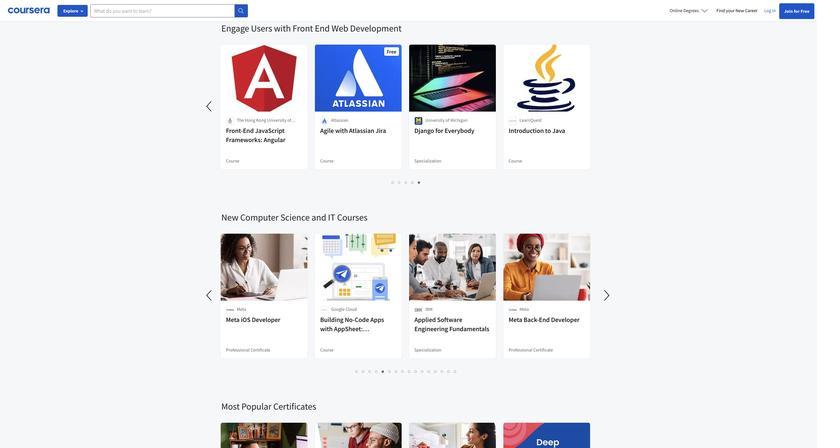 Task type: vqa. For each thing, say whether or not it's contained in the screenshot.
French link
no



Task type: describe. For each thing, give the bounding box(es) containing it.
front-end javascript frameworks: angular
[[226, 126, 285, 144]]

1 button for 2 button in new computer science and it courses carousel element
[[354, 368, 360, 375]]

introduction to java
[[509, 126, 565, 135]]

course for front-end javascript frameworks: angular
[[226, 158, 239, 164]]

with inside building no-code apps with appsheet: foundations
[[320, 325, 333, 333]]

most popular certificates
[[221, 401, 316, 413]]

meta left ios
[[226, 316, 240, 324]]

free inside engage users with front end web development carousel element
[[387, 48, 396, 55]]

your
[[726, 8, 735, 13]]

4 for 4 button associated with bottom 3 button
[[375, 369, 378, 375]]

fundamentals
[[449, 325, 489, 333]]

11
[[421, 369, 427, 375]]

google cloud
[[331, 306, 357, 312]]

front
[[293, 22, 313, 34]]

2 of from the left
[[446, 117, 450, 123]]

14 button
[[439, 368, 446, 375]]

appsheet:
[[334, 325, 363, 333]]

5 button for 4 button associated with bottom 3 button
[[380, 368, 386, 375]]

2 university from the left
[[425, 117, 445, 123]]

2 for 2 button within the engage users with front end web development carousel element
[[398, 179, 401, 186]]

to
[[545, 126, 551, 135]]

ios
[[241, 316, 251, 324]]

new computer science and it courses
[[221, 212, 368, 223]]

most popular certificates carousel element
[[218, 381, 817, 448]]

agile
[[320, 126, 334, 135]]

professional for back-
[[509, 347, 533, 353]]

development
[[350, 22, 402, 34]]

log in link
[[761, 7, 779, 14]]

university inside the hong kong university of science and technology
[[267, 117, 287, 123]]

learnquest image
[[509, 117, 517, 125]]

1 developer from the left
[[252, 316, 280, 324]]

16 button
[[452, 368, 459, 375]]

technology
[[261, 124, 283, 130]]

list inside new computer science and it courses carousel element
[[221, 368, 591, 375]]

no-
[[345, 316, 355, 324]]

end inside new computer science and it courses carousel element
[[539, 316, 550, 324]]

course for introduction to java
[[509, 158, 522, 164]]

9 button
[[406, 368, 413, 375]]

1 button for 2 button within the engage users with front end web development carousel element
[[390, 179, 396, 186]]

explore
[[63, 8, 78, 14]]

kong
[[256, 117, 266, 123]]

log in
[[764, 8, 776, 13]]

10
[[415, 369, 420, 375]]

find
[[717, 8, 725, 13]]

code
[[355, 316, 369, 324]]

for for django
[[435, 126, 443, 135]]

0 horizontal spatial with
[[274, 22, 291, 34]]

end inside front-end javascript frameworks: angular
[[243, 126, 254, 135]]

15 button
[[446, 368, 453, 375]]

professional certificate for back-
[[509, 347, 553, 353]]

9
[[408, 369, 411, 375]]

3 for bottom 3 button
[[369, 369, 371, 375]]

angular
[[264, 136, 285, 144]]

0 horizontal spatial atlassian
[[331, 117, 348, 123]]

meta image for meta ios developer
[[226, 306, 234, 314]]

software
[[437, 316, 463, 324]]

16
[[454, 369, 459, 375]]

10 button
[[413, 368, 420, 375]]

certificates
[[273, 401, 316, 413]]

atlassian image
[[320, 117, 328, 125]]

professional certificate for ios
[[226, 347, 270, 353]]

google data analytics professional certificate by google, image
[[221, 423, 308, 448]]

and inside the hong kong university of science and technology
[[253, 124, 260, 130]]

building no-code apps with appsheet: foundations
[[320, 316, 384, 342]]

of inside the hong kong university of science and technology
[[287, 117, 291, 123]]

meta ios developer
[[226, 316, 280, 324]]

the hong kong university of science and technology image
[[226, 117, 234, 125]]

join for free
[[784, 8, 810, 14]]

introduction
[[509, 126, 544, 135]]

3 for the top 3 button
[[405, 179, 408, 186]]

specialization for new computer science and it courses
[[415, 347, 442, 353]]

java
[[552, 126, 565, 135]]

most
[[221, 401, 240, 413]]

michigan
[[450, 117, 468, 123]]

5 for 4 button associated with the top 3 button
[[418, 179, 421, 186]]

online
[[670, 8, 683, 13]]

join for free link
[[779, 3, 815, 19]]

meta up ios
[[237, 306, 246, 312]]

list inside engage users with front end web development carousel element
[[221, 179, 591, 186]]

for for join
[[794, 8, 800, 14]]

13
[[434, 369, 440, 375]]

the
[[237, 117, 244, 123]]

applied
[[415, 316, 436, 324]]

8 button
[[400, 368, 406, 375]]

0 vertical spatial new
[[736, 8, 744, 13]]

online degrees button
[[665, 3, 713, 18]]

engage
[[221, 22, 249, 34]]

meta image for meta back-end developer
[[509, 306, 517, 314]]

12
[[428, 369, 433, 375]]

13 button
[[432, 368, 440, 375]]

jira
[[376, 126, 386, 135]]

ibm
[[425, 306, 433, 312]]

7
[[395, 369, 398, 375]]

2 button for the top 3 button
[[396, 179, 403, 186]]

cloud
[[346, 306, 357, 312]]

certificate for developer
[[251, 347, 270, 353]]



Task type: locate. For each thing, give the bounding box(es) containing it.
log
[[764, 8, 771, 13]]

2 button
[[396, 179, 403, 186], [360, 368, 367, 375]]

1 horizontal spatial atlassian
[[349, 126, 374, 135]]

developer
[[252, 316, 280, 324], [551, 316, 580, 324]]

1 horizontal spatial professional
[[509, 347, 533, 353]]

1 horizontal spatial 5 button
[[416, 179, 423, 186]]

1 horizontal spatial new
[[736, 8, 744, 13]]

0 horizontal spatial and
[[253, 124, 260, 130]]

0 horizontal spatial university
[[267, 117, 287, 123]]

0 vertical spatial 1
[[392, 179, 394, 186]]

professional certificate
[[226, 347, 270, 353], [509, 347, 553, 353]]

professional certificate down back-
[[509, 347, 553, 353]]

meta left back-
[[509, 316, 522, 324]]

degrees
[[684, 8, 699, 13]]

5 button for 4 button associated with the top 3 button
[[416, 179, 423, 186]]

0 horizontal spatial of
[[287, 117, 291, 123]]

0 vertical spatial 2
[[398, 179, 401, 186]]

0 vertical spatial with
[[274, 22, 291, 34]]

django
[[415, 126, 434, 135]]

1 horizontal spatial 4
[[411, 179, 414, 186]]

1 vertical spatial 3 button
[[367, 368, 373, 375]]

1 vertical spatial with
[[335, 126, 348, 135]]

django for everybody
[[415, 126, 475, 135]]

1 inside engage users with front end web development carousel element
[[392, 179, 394, 186]]

course down frameworks:
[[226, 158, 239, 164]]

1 professional certificate from the left
[[226, 347, 270, 353]]

1 horizontal spatial professional certificate
[[509, 347, 553, 353]]

0 vertical spatial end
[[315, 22, 330, 34]]

1 vertical spatial atlassian
[[349, 126, 374, 135]]

university of michigan image
[[415, 117, 423, 125]]

meta image up meta ios developer
[[226, 306, 234, 314]]

2 button for bottom 3 button
[[360, 368, 367, 375]]

professional for ios
[[226, 347, 250, 353]]

0 horizontal spatial 5
[[382, 369, 385, 375]]

in
[[772, 8, 776, 13]]

specialization for engage users with front end web development
[[415, 158, 442, 164]]

learnquest
[[520, 117, 542, 123]]

0 vertical spatial 4
[[411, 179, 414, 186]]

web
[[332, 22, 348, 34]]

0 horizontal spatial end
[[243, 126, 254, 135]]

meta back-end developer
[[509, 316, 580, 324]]

course down foundations in the bottom of the page
[[320, 347, 334, 353]]

science inside the hong kong university of science and technology
[[237, 124, 252, 130]]

1 inside new computer science and it courses carousel element
[[356, 369, 358, 375]]

6
[[388, 369, 391, 375]]

2 list from the top
[[221, 368, 591, 375]]

1 vertical spatial 4
[[375, 369, 378, 375]]

and inside new computer science and it courses carousel element
[[312, 212, 326, 223]]

back-
[[524, 316, 539, 324]]

1 for 2 button in new computer science and it courses carousel element
[[356, 369, 358, 375]]

1 vertical spatial and
[[312, 212, 326, 223]]

free right join
[[801, 8, 810, 14]]

science inside new computer science and it courses carousel element
[[281, 212, 310, 223]]

2 professional certificate from the left
[[509, 347, 553, 353]]

1 list from the top
[[221, 179, 591, 186]]

specialization down django
[[415, 158, 442, 164]]

1 for 2 button within the engage users with front end web development carousel element
[[392, 179, 394, 186]]

3 button
[[403, 179, 409, 186], [367, 368, 373, 375]]

algorithms to take your programming to the next level carousel element
[[221, 0, 596, 3]]

1 horizontal spatial 3
[[405, 179, 408, 186]]

agile with atlassian jira
[[320, 126, 386, 135]]

2 horizontal spatial end
[[539, 316, 550, 324]]

4 button for bottom 3 button
[[373, 368, 380, 375]]

and down 'kong'
[[253, 124, 260, 130]]

8
[[402, 369, 404, 375]]

course for building no-code apps with appsheet: foundations
[[320, 347, 334, 353]]

0 vertical spatial 2 button
[[396, 179, 403, 186]]

1 horizontal spatial 1 button
[[390, 179, 396, 186]]

atlassian right atlassian image
[[331, 117, 348, 123]]

1 horizontal spatial developer
[[551, 316, 580, 324]]

course
[[226, 158, 239, 164], [320, 158, 334, 164], [509, 158, 522, 164], [320, 347, 334, 353]]

0 vertical spatial 5
[[418, 179, 421, 186]]

meta image
[[226, 306, 234, 314], [509, 306, 517, 314]]

professional down ios
[[226, 347, 250, 353]]

1 professional from the left
[[226, 347, 250, 353]]

5 button
[[416, 179, 423, 186], [380, 368, 386, 375]]

javascript
[[255, 126, 285, 135]]

0 vertical spatial 3 button
[[403, 179, 409, 186]]

apps
[[370, 316, 384, 324]]

for
[[794, 8, 800, 14], [435, 126, 443, 135]]

1 horizontal spatial for
[[794, 8, 800, 14]]

0 horizontal spatial 2 button
[[360, 368, 367, 375]]

engage users with front end web development carousel element
[[0, 3, 596, 192]]

0 vertical spatial for
[[794, 8, 800, 14]]

0 vertical spatial and
[[253, 124, 260, 130]]

engage users with front end web development
[[221, 22, 402, 34]]

0 horizontal spatial 1
[[356, 369, 358, 375]]

with right agile
[[335, 126, 348, 135]]

2 developer from the left
[[551, 316, 580, 324]]

0 horizontal spatial professional certificate
[[226, 347, 270, 353]]

google
[[331, 306, 345, 312]]

professional down back-
[[509, 347, 533, 353]]

course down introduction
[[509, 158, 522, 164]]

0 horizontal spatial professional
[[226, 347, 250, 353]]

0 vertical spatial atlassian
[[331, 117, 348, 123]]

the hong kong university of science and technology
[[237, 117, 291, 130]]

6 button
[[386, 368, 393, 375]]

0 vertical spatial 4 button
[[409, 179, 416, 186]]

0 vertical spatial list
[[221, 179, 591, 186]]

science
[[237, 124, 252, 130], [281, 212, 310, 223]]

ibm image
[[415, 306, 423, 314]]

0 horizontal spatial new
[[221, 212, 238, 223]]

specialization inside engage users with front end web development carousel element
[[415, 158, 442, 164]]

What do you want to learn? text field
[[90, 4, 235, 17]]

1 certificate from the left
[[251, 347, 270, 353]]

1 vertical spatial 1
[[356, 369, 358, 375]]

previous slide image
[[202, 99, 217, 114]]

next slide image
[[599, 288, 615, 304]]

1 horizontal spatial with
[[320, 325, 333, 333]]

university up django for everybody on the right top of page
[[425, 117, 445, 123]]

4 button for the top 3 button
[[409, 179, 416, 186]]

meta
[[237, 306, 246, 312], [520, 306, 529, 312], [226, 316, 240, 324], [509, 316, 522, 324]]

1 vertical spatial 5
[[382, 369, 385, 375]]

new left computer
[[221, 212, 238, 223]]

0 horizontal spatial 4 button
[[373, 368, 380, 375]]

4 for 4 button associated with the top 3 button
[[411, 179, 414, 186]]

users
[[251, 22, 272, 34]]

0 horizontal spatial developer
[[252, 316, 280, 324]]

1 horizontal spatial 1
[[392, 179, 394, 186]]

0 vertical spatial specialization
[[415, 158, 442, 164]]

0 horizontal spatial 4
[[375, 369, 378, 375]]

5 for 4 button associated with bottom 3 button
[[382, 369, 385, 375]]

1 horizontal spatial meta image
[[509, 306, 517, 314]]

new
[[736, 8, 744, 13], [221, 212, 238, 223]]

2 button inside new computer science and it courses carousel element
[[360, 368, 367, 375]]

1 vertical spatial 2
[[362, 369, 365, 375]]

course down agile
[[320, 158, 334, 164]]

1 of from the left
[[287, 117, 291, 123]]

join
[[784, 8, 793, 14]]

1 horizontal spatial free
[[801, 8, 810, 14]]

0 vertical spatial free
[[801, 8, 810, 14]]

with down building
[[320, 325, 333, 333]]

applied software engineering fundamentals
[[415, 316, 489, 333]]

career
[[745, 8, 758, 13]]

2 horizontal spatial with
[[335, 126, 348, 135]]

list
[[221, 179, 591, 186], [221, 368, 591, 375]]

1 vertical spatial for
[[435, 126, 443, 135]]

deep learning specialization by deeplearning.ai, image
[[504, 423, 591, 448]]

12 button
[[426, 368, 433, 375]]

building
[[320, 316, 344, 324]]

it
[[328, 212, 335, 223]]

3 inside new computer science and it courses carousel element
[[369, 369, 371, 375]]

find your new career link
[[713, 7, 761, 15]]

3 inside engage users with front end web development carousel element
[[405, 179, 408, 186]]

2 for 2 button in new computer science and it courses carousel element
[[362, 369, 365, 375]]

7 button
[[393, 368, 400, 375]]

atlassian
[[331, 117, 348, 123], [349, 126, 374, 135]]

coursera image
[[8, 5, 50, 16]]

0 vertical spatial science
[[237, 124, 252, 130]]

1 vertical spatial 3
[[369, 369, 371, 375]]

10 11 12 13 14 15 16
[[415, 369, 459, 375]]

1 horizontal spatial science
[[281, 212, 310, 223]]

0 horizontal spatial 1 button
[[354, 368, 360, 375]]

1 horizontal spatial 5
[[418, 179, 421, 186]]

course for agile with atlassian jira
[[320, 158, 334, 164]]

11 button
[[419, 368, 427, 375]]

2 vertical spatial end
[[539, 316, 550, 324]]

1 horizontal spatial 3 button
[[403, 179, 409, 186]]

1 vertical spatial end
[[243, 126, 254, 135]]

0 horizontal spatial certificate
[[251, 347, 270, 353]]

1 specialization from the top
[[415, 158, 442, 164]]

1 horizontal spatial university
[[425, 117, 445, 123]]

2 certificate from the left
[[533, 347, 553, 353]]

for inside join for free link
[[794, 8, 800, 14]]

meta image up meta back-end developer
[[509, 306, 517, 314]]

and
[[253, 124, 260, 130], [312, 212, 326, 223]]

online degrees
[[670, 8, 699, 13]]

2 vertical spatial with
[[320, 325, 333, 333]]

computer
[[240, 212, 279, 223]]

hong
[[245, 117, 255, 123]]

1 horizontal spatial end
[[315, 22, 330, 34]]

1 horizontal spatial and
[[312, 212, 326, 223]]

None search field
[[90, 4, 248, 17]]

1 vertical spatial free
[[387, 48, 396, 55]]

university
[[267, 117, 287, 123], [425, 117, 445, 123]]

1 vertical spatial 1 button
[[354, 368, 360, 375]]

5 inside new computer science and it courses carousel element
[[382, 369, 385, 375]]

for down university of michigan
[[435, 126, 443, 135]]

2
[[398, 179, 401, 186], [362, 369, 365, 375]]

everybody
[[445, 126, 475, 135]]

1
[[392, 179, 394, 186], [356, 369, 358, 375]]

meta up back-
[[520, 306, 529, 312]]

specialization
[[415, 158, 442, 164], [415, 347, 442, 353]]

2 inside engage users with front end web development carousel element
[[398, 179, 401, 186]]

for right join
[[794, 8, 800, 14]]

1 vertical spatial science
[[281, 212, 310, 223]]

new computer science and it courses carousel element
[[202, 192, 615, 381]]

15
[[448, 369, 453, 375]]

google cloud image
[[320, 306, 328, 314]]

2 button inside engage users with front end web development carousel element
[[396, 179, 403, 186]]

2 inside new computer science and it courses carousel element
[[362, 369, 365, 375]]

4
[[411, 179, 414, 186], [375, 369, 378, 375]]

1 button
[[390, 179, 396, 186], [354, 368, 360, 375]]

previous slide image
[[202, 288, 217, 304]]

4 inside engage users with front end web development carousel element
[[411, 179, 414, 186]]

foundations
[[320, 334, 355, 342]]

0 vertical spatial 1 button
[[390, 179, 396, 186]]

specialization down engineering
[[415, 347, 442, 353]]

2 specialization from the top
[[415, 347, 442, 353]]

0 horizontal spatial 3 button
[[367, 368, 373, 375]]

0 horizontal spatial free
[[387, 48, 396, 55]]

5
[[418, 179, 421, 186], [382, 369, 385, 375]]

1 vertical spatial new
[[221, 212, 238, 223]]

1 vertical spatial 4 button
[[373, 368, 380, 375]]

university of michigan
[[425, 117, 468, 123]]

engineering
[[415, 325, 448, 333]]

4 button
[[409, 179, 416, 186], [373, 368, 380, 375]]

specialization inside new computer science and it courses carousel element
[[415, 347, 442, 353]]

explore button
[[57, 5, 88, 17]]

1 meta image from the left
[[226, 306, 234, 314]]

1 button inside engage users with front end web development carousel element
[[390, 179, 396, 186]]

0 horizontal spatial 5 button
[[380, 368, 386, 375]]

0 vertical spatial 3
[[405, 179, 408, 186]]

1 vertical spatial specialization
[[415, 347, 442, 353]]

2 professional from the left
[[509, 347, 533, 353]]

front-
[[226, 126, 243, 135]]

0 horizontal spatial for
[[435, 126, 443, 135]]

professional
[[226, 347, 250, 353], [509, 347, 533, 353]]

1 horizontal spatial 4 button
[[409, 179, 416, 186]]

1 horizontal spatial certificate
[[533, 347, 553, 353]]

google ux design professional certificate by google, image
[[409, 423, 496, 448]]

find your new career
[[717, 8, 758, 13]]

1 vertical spatial 5 button
[[380, 368, 386, 375]]

0 vertical spatial 5 button
[[416, 179, 423, 186]]

new right your
[[736, 8, 744, 13]]

frameworks:
[[226, 136, 262, 144]]

0 horizontal spatial meta image
[[226, 306, 234, 314]]

and left it on the left of page
[[312, 212, 326, 223]]

0 horizontal spatial 3
[[369, 369, 371, 375]]

certificate down meta back-end developer
[[533, 347, 553, 353]]

free down development
[[387, 48, 396, 55]]

1 university from the left
[[267, 117, 287, 123]]

for inside engage users with front end web development carousel element
[[435, 126, 443, 135]]

popular
[[242, 401, 272, 413]]

0 horizontal spatial science
[[237, 124, 252, 130]]

5 inside engage users with front end web development carousel element
[[418, 179, 421, 186]]

professional certificate down ios
[[226, 347, 270, 353]]

google it support professional certificate by google, image
[[315, 423, 402, 448]]

1 horizontal spatial of
[[446, 117, 450, 123]]

1 vertical spatial 2 button
[[360, 368, 367, 375]]

certificate down meta ios developer
[[251, 347, 270, 353]]

14
[[441, 369, 446, 375]]

atlassian left jira
[[349, 126, 374, 135]]

courses
[[337, 212, 368, 223]]

with left front
[[274, 22, 291, 34]]

3
[[405, 179, 408, 186], [369, 369, 371, 375]]

1 horizontal spatial 2 button
[[396, 179, 403, 186]]

0 horizontal spatial 2
[[362, 369, 365, 375]]

certificate for end
[[533, 347, 553, 353]]

4 inside new computer science and it courses carousel element
[[375, 369, 378, 375]]

1 horizontal spatial 2
[[398, 179, 401, 186]]

2 meta image from the left
[[509, 306, 517, 314]]

university up technology
[[267, 117, 287, 123]]

1 vertical spatial list
[[221, 368, 591, 375]]



